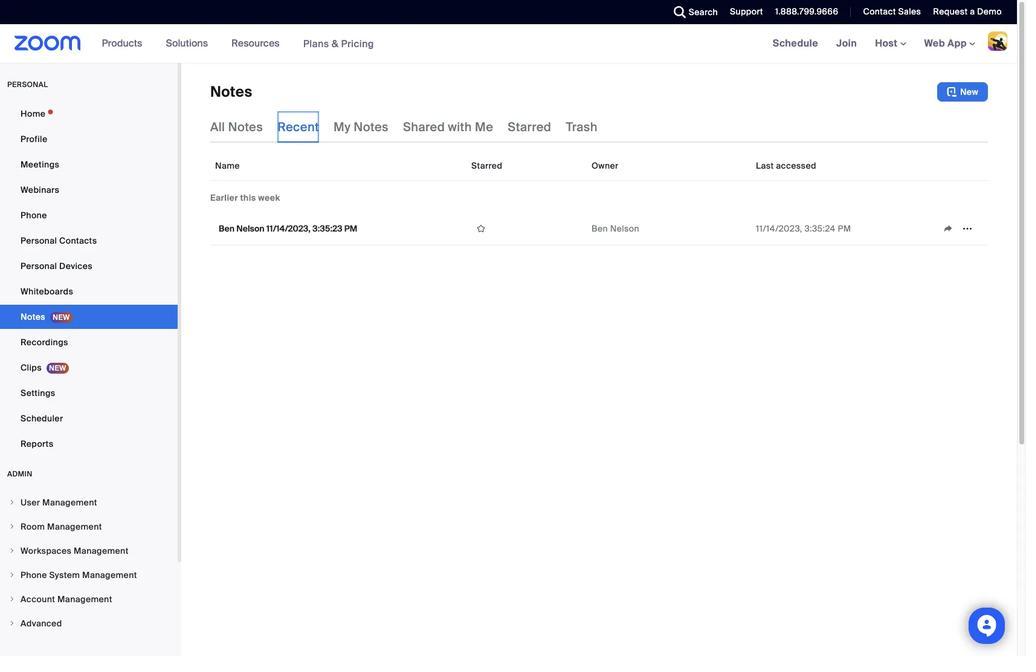 Task type: vqa. For each thing, say whether or not it's contained in the screenshot.
.
no



Task type: describe. For each thing, give the bounding box(es) containing it.
3:35:23
[[313, 223, 343, 234]]

product information navigation
[[93, 24, 383, 63]]

schedule link
[[764, 24, 828, 63]]

right image for account
[[8, 596, 16, 603]]

home
[[21, 108, 46, 119]]

11/14/2023, inside button
[[267, 223, 311, 234]]

personal contacts
[[21, 235, 97, 246]]

plans & pricing
[[303, 37, 374, 50]]

nelson for ben nelson
[[611, 223, 640, 234]]

contact
[[864, 6, 897, 17]]

contact sales
[[864, 6, 922, 17]]

my notes
[[334, 119, 389, 135]]

advanced menu item
[[0, 612, 178, 635]]

solutions
[[166, 37, 208, 50]]

shared with me
[[403, 119, 494, 135]]

ben nelson
[[592, 223, 640, 234]]

personal contacts link
[[0, 229, 178, 253]]

plans
[[303, 37, 329, 50]]

schedule
[[773, 37, 819, 50]]

banner containing products
[[0, 24, 1018, 63]]

sales
[[899, 6, 922, 17]]

whiteboards
[[21, 286, 73, 297]]

host button
[[876, 37, 907, 50]]

user management menu item
[[0, 491, 178, 514]]

user
[[21, 497, 40, 508]]

profile
[[21, 134, 47, 145]]

shared
[[403, 119, 445, 135]]

scheduler
[[21, 413, 63, 424]]

&
[[332, 37, 339, 50]]

personal devices link
[[0, 254, 178, 278]]

meetings navigation
[[764, 24, 1018, 63]]

workspaces
[[21, 545, 72, 556]]

webinars link
[[0, 178, 178, 202]]

recordings link
[[0, 330, 178, 354]]

personal devices
[[21, 261, 93, 271]]

scheduler link
[[0, 406, 178, 430]]

3:35:24
[[805, 223, 836, 234]]

notes right all
[[228, 119, 263, 135]]

1 vertical spatial starred
[[472, 160, 503, 171]]

resources button
[[232, 24, 285, 63]]

meetings
[[21, 159, 59, 170]]

right image
[[8, 523, 16, 530]]

web
[[925, 37, 946, 50]]

last
[[756, 160, 774, 171]]

join
[[837, 37, 857, 50]]

join link
[[828, 24, 866, 63]]

phone system management
[[21, 570, 137, 580]]

last accessed
[[756, 160, 817, 171]]

user management
[[21, 497, 97, 508]]

right image inside the advanced menu item
[[8, 620, 16, 627]]

management down workspaces management menu item
[[82, 570, 137, 580]]

nelson for ben nelson 11/14/2023, 3:35:23 pm
[[237, 223, 265, 234]]

share image
[[939, 223, 958, 234]]

room
[[21, 521, 45, 532]]

my
[[334, 119, 351, 135]]

ben nelson 11/14/2023, 3:35:23 pm button
[[215, 221, 361, 236]]

accessed
[[776, 160, 817, 171]]

admin
[[7, 469, 33, 479]]

management for account management
[[57, 594, 112, 605]]

more options for ben nelson 11/14/2023, 3:35:23 pm image
[[958, 223, 978, 234]]

resources
[[232, 37, 280, 50]]

system
[[49, 570, 80, 580]]

notes up the all notes
[[210, 82, 252, 101]]

phone link
[[0, 203, 178, 227]]

account
[[21, 594, 55, 605]]

reports link
[[0, 432, 178, 456]]

profile link
[[0, 127, 178, 151]]

management for workspaces management
[[74, 545, 129, 556]]

settings link
[[0, 381, 178, 405]]

ben for ben nelson 11/14/2023, 3:35:23 pm
[[219, 223, 235, 234]]

advanced
[[21, 618, 62, 629]]

management for room management
[[47, 521, 102, 532]]

all
[[210, 119, 225, 135]]

with
[[448, 119, 472, 135]]

notes inside notes link
[[21, 311, 45, 322]]

notes link
[[0, 305, 178, 329]]

pm inside button
[[345, 223, 358, 234]]

clips link
[[0, 356, 178, 380]]

tabs of all notes page tab list
[[210, 111, 598, 143]]

trash
[[566, 119, 598, 135]]

room management menu item
[[0, 515, 178, 538]]



Task type: locate. For each thing, give the bounding box(es) containing it.
ben
[[219, 223, 235, 234], [592, 223, 608, 234]]

2 right image from the top
[[8, 547, 16, 554]]

solutions button
[[166, 24, 213, 63]]

ben nelson 11/14/2023, 3:35:23 pm unstarred image
[[472, 223, 491, 234]]

starred
[[508, 119, 552, 135], [472, 160, 503, 171]]

products button
[[102, 24, 148, 63]]

contacts
[[59, 235, 97, 246]]

0 horizontal spatial starred
[[472, 160, 503, 171]]

personal menu menu
[[0, 102, 178, 457]]

0 vertical spatial starred
[[508, 119, 552, 135]]

demo
[[978, 6, 1002, 17]]

application
[[939, 219, 984, 238]]

settings
[[21, 388, 55, 398]]

1 right image from the top
[[8, 499, 16, 506]]

personal
[[21, 235, 57, 246], [21, 261, 57, 271]]

right image inside the account management menu item
[[8, 596, 16, 603]]

right image for phone
[[8, 571, 16, 579]]

personal up whiteboards
[[21, 261, 57, 271]]

management up room management in the left of the page
[[42, 497, 97, 508]]

1.888.799.9666 button
[[767, 0, 842, 24], [776, 6, 839, 17]]

2 personal from the top
[[21, 261, 57, 271]]

5 right image from the top
[[8, 620, 16, 627]]

recordings
[[21, 337, 68, 348]]

plans & pricing link
[[303, 37, 374, 50], [303, 37, 374, 50]]

personal for personal contacts
[[21, 235, 57, 246]]

contact sales link
[[855, 0, 925, 24], [864, 6, 922, 17]]

starred inside tabs of all notes page tab list
[[508, 119, 552, 135]]

starred right me
[[508, 119, 552, 135]]

management down 'phone system management' menu item
[[57, 594, 112, 605]]

web app button
[[925, 37, 976, 50]]

phone for phone
[[21, 210, 47, 221]]

1 personal from the top
[[21, 235, 57, 246]]

reports
[[21, 438, 53, 449]]

banner
[[0, 24, 1018, 63]]

new
[[961, 86, 979, 97]]

account management menu item
[[0, 588, 178, 611]]

account management
[[21, 594, 112, 605]]

whiteboards link
[[0, 279, 178, 304]]

2 phone from the top
[[21, 570, 47, 580]]

room management
[[21, 521, 102, 532]]

support link
[[721, 0, 767, 24], [730, 6, 764, 17]]

management
[[42, 497, 97, 508], [47, 521, 102, 532], [74, 545, 129, 556], [82, 570, 137, 580], [57, 594, 112, 605]]

request a demo link
[[925, 0, 1018, 24], [934, 6, 1002, 17]]

phone down webinars
[[21, 210, 47, 221]]

phone system management menu item
[[0, 564, 178, 586]]

right image inside user management menu item
[[8, 499, 16, 506]]

1 ben from the left
[[219, 223, 235, 234]]

workspaces management menu item
[[0, 539, 178, 562]]

pricing
[[341, 37, 374, 50]]

ben for ben nelson
[[592, 223, 608, 234]]

owner
[[592, 160, 619, 171]]

new button
[[938, 82, 989, 102]]

11/14/2023, left 3:35:24
[[756, 223, 803, 234]]

1 phone from the top
[[21, 210, 47, 221]]

webinars
[[21, 184, 59, 195]]

1 horizontal spatial pm
[[838, 223, 852, 234]]

0 horizontal spatial nelson
[[237, 223, 265, 234]]

right image
[[8, 499, 16, 506], [8, 547, 16, 554], [8, 571, 16, 579], [8, 596, 16, 603], [8, 620, 16, 627]]

a
[[970, 6, 975, 17]]

products
[[102, 37, 142, 50]]

management for user management
[[42, 497, 97, 508]]

me
[[475, 119, 494, 135]]

notes up recordings
[[21, 311, 45, 322]]

management down room management menu item
[[74, 545, 129, 556]]

1 pm from the left
[[345, 223, 358, 234]]

pm right the 3:35:23 on the top left of page
[[345, 223, 358, 234]]

ben nelson 11/14/2023, 3:35:23 pm
[[219, 223, 358, 234]]

earlier this week
[[210, 192, 280, 203]]

search
[[689, 7, 718, 18]]

week
[[258, 192, 280, 203]]

support
[[730, 6, 764, 17]]

0 horizontal spatial 11/14/2023,
[[267, 223, 311, 234]]

request a demo
[[934, 6, 1002, 17]]

admin menu menu
[[0, 491, 178, 636]]

1.888.799.9666
[[776, 6, 839, 17]]

personal for personal devices
[[21, 261, 57, 271]]

pm
[[345, 223, 358, 234], [838, 223, 852, 234]]

host
[[876, 37, 901, 50]]

request
[[934, 6, 968, 17]]

right image inside 'phone system management' menu item
[[8, 571, 16, 579]]

right image for user
[[8, 499, 16, 506]]

notes
[[210, 82, 252, 101], [228, 119, 263, 135], [354, 119, 389, 135], [21, 311, 45, 322]]

11/14/2023, 3:35:24 pm
[[756, 223, 852, 234]]

0 vertical spatial personal
[[21, 235, 57, 246]]

workspaces management
[[21, 545, 129, 556]]

phone inside menu item
[[21, 570, 47, 580]]

right image for workspaces
[[8, 547, 16, 554]]

devices
[[59, 261, 93, 271]]

1 vertical spatial personal
[[21, 261, 57, 271]]

phone up the account
[[21, 570, 47, 580]]

search button
[[665, 0, 721, 24]]

home link
[[0, 102, 178, 126]]

earlier
[[210, 192, 238, 203]]

1 horizontal spatial ben
[[592, 223, 608, 234]]

2 pm from the left
[[838, 223, 852, 234]]

ben inside button
[[219, 223, 235, 234]]

2 ben from the left
[[592, 223, 608, 234]]

all notes
[[210, 119, 263, 135]]

phone for phone system management
[[21, 570, 47, 580]]

1 nelson from the left
[[237, 223, 265, 234]]

zoom logo image
[[15, 36, 81, 51]]

3 right image from the top
[[8, 571, 16, 579]]

11/14/2023, down week on the top of page
[[267, 223, 311, 234]]

phone
[[21, 210, 47, 221], [21, 570, 47, 580]]

personal up personal devices
[[21, 235, 57, 246]]

this
[[240, 192, 256, 203]]

1 horizontal spatial nelson
[[611, 223, 640, 234]]

1 horizontal spatial 11/14/2023,
[[756, 223, 803, 234]]

right image inside workspaces management menu item
[[8, 547, 16, 554]]

nelson inside button
[[237, 223, 265, 234]]

2 nelson from the left
[[611, 223, 640, 234]]

recent
[[278, 119, 319, 135]]

0 vertical spatial phone
[[21, 210, 47, 221]]

1 horizontal spatial starred
[[508, 119, 552, 135]]

notes right my
[[354, 119, 389, 135]]

name
[[215, 160, 240, 171]]

management up workspaces management
[[47, 521, 102, 532]]

app
[[948, 37, 967, 50]]

profile picture image
[[989, 31, 1008, 51]]

4 right image from the top
[[8, 596, 16, 603]]

personal
[[7, 80, 48, 89]]

meetings link
[[0, 152, 178, 177]]

0 horizontal spatial pm
[[345, 223, 358, 234]]

nelson
[[237, 223, 265, 234], [611, 223, 640, 234]]

clips
[[21, 362, 42, 373]]

1 vertical spatial phone
[[21, 570, 47, 580]]

11/14/2023,
[[267, 223, 311, 234], [756, 223, 803, 234]]

web app
[[925, 37, 967, 50]]

starred down me
[[472, 160, 503, 171]]

phone inside "link"
[[21, 210, 47, 221]]

2 11/14/2023, from the left
[[756, 223, 803, 234]]

1 11/14/2023, from the left
[[267, 223, 311, 234]]

0 horizontal spatial ben
[[219, 223, 235, 234]]

pm right 3:35:24
[[838, 223, 852, 234]]



